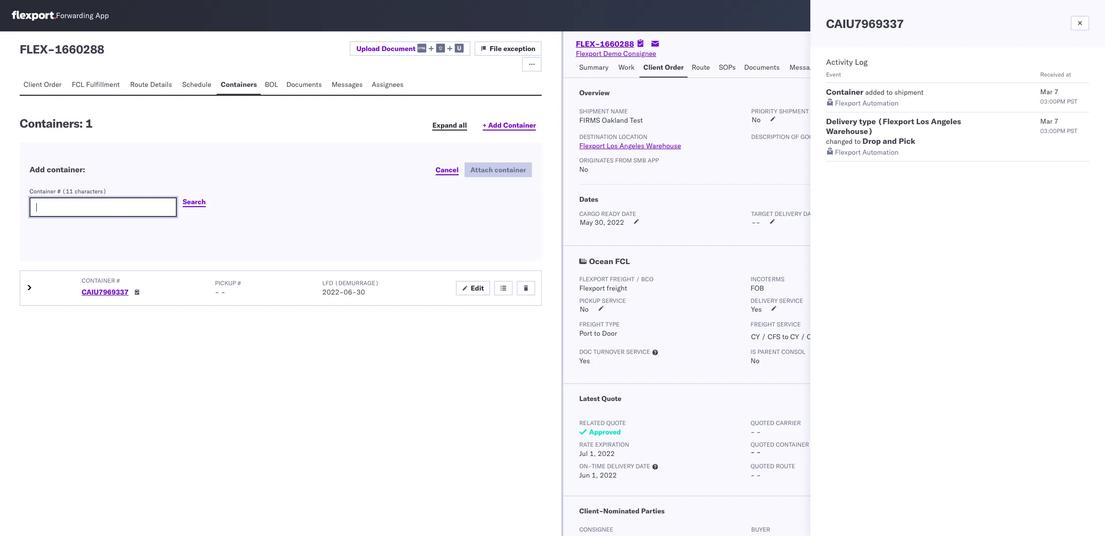 Task type: locate. For each thing, give the bounding box(es) containing it.
quoted up quoted route - -
[[751, 441, 774, 448]]

location for angeles
[[619, 133, 647, 140]]

messages left event
[[789, 63, 820, 72]]

0 vertical spatial delivery
[[826, 116, 857, 126]]

freight for /
[[751, 321, 775, 328]]

2022-
[[322, 288, 344, 296]]

to down service
[[782, 332, 789, 341]]

route inside 'button'
[[692, 63, 710, 72]]

30,
[[595, 218, 605, 227]]

client right work button
[[643, 63, 663, 72]]

2 mar 7 03:00pm pst from the top
[[1040, 117, 1077, 135]]

1 pst from the top
[[1067, 98, 1077, 105]]

pickup inside pickup # - -
[[215, 279, 236, 287]]

0 vertical spatial flexport automation
[[835, 99, 899, 108]]

2 horizontal spatial #
[[238, 279, 241, 287]]

/ up consol
[[801, 332, 805, 341]]

messages button left event
[[786, 58, 826, 78]]

bol
[[265, 80, 278, 89]]

fcl fulfillment button
[[68, 76, 126, 95]]

door
[[602, 329, 617, 338]]

1 horizontal spatial caiu7969337
[[826, 16, 904, 31]]

client order button
[[640, 58, 688, 78], [20, 76, 68, 95]]

location up flexport los angeles warehouse link
[[619, 133, 647, 140]]

goods
[[801, 133, 821, 140]]

delivery for delivery service
[[751, 297, 778, 305]]

documents button right sops
[[740, 58, 786, 78]]

1 horizontal spatial type
[[859, 116, 876, 126]]

mar 7 03:00pm pst
[[1040, 87, 1077, 105], [1040, 117, 1077, 135]]

0 horizontal spatial type
[[605, 321, 620, 328]]

1 vertical spatial mar 7 03:00pm pst
[[1040, 117, 1077, 135]]

consignee up work at the top of page
[[623, 49, 656, 58]]

location up hk air tsing yi warehouse link
[[945, 108, 974, 115]]

1 horizontal spatial route
[[692, 63, 710, 72]]

yes down the doc
[[579, 357, 590, 365]]

freight type port to door
[[579, 321, 620, 338]]

fcl left 'fulfillment'
[[72, 80, 84, 89]]

# inside pickup # - -
[[238, 279, 241, 287]]

container down event
[[826, 87, 863, 97]]

1 vertical spatial 03:00pm
[[1040, 127, 1065, 135]]

container for container #
[[82, 277, 115, 284]]

0 horizontal spatial client order
[[24, 80, 62, 89]]

description of goods
[[751, 133, 821, 140]]

flex-1660288
[[576, 39, 634, 49]]

0 horizontal spatial pickup
[[215, 279, 236, 287]]

service right turnover
[[626, 348, 650, 356]]

delivery right target
[[775, 210, 802, 218]]

shipment up origin
[[894, 88, 924, 97]]

assignees button
[[368, 76, 409, 95]]

0 vertical spatial angeles
[[931, 116, 961, 126]]

1 horizontal spatial messages
[[789, 63, 820, 72]]

None text field
[[29, 197, 177, 217]]

# for -
[[238, 279, 241, 287]]

mar
[[1040, 87, 1052, 96], [1040, 117, 1052, 126]]

ocean fcl
[[589, 256, 630, 266]]

1 mar from the top
[[1040, 87, 1052, 96]]

on-
[[579, 463, 592, 470]]

add right +
[[488, 121, 502, 130]]

quoted
[[751, 419, 774, 427], [751, 441, 774, 448], [751, 463, 774, 470]]

documents right "bol" button
[[286, 80, 322, 89]]

expand
[[432, 121, 457, 130]]

1 vertical spatial route
[[130, 80, 148, 89]]

as
[[1043, 44, 1051, 53]]

expand all
[[432, 121, 467, 130]]

consignee down client-
[[579, 526, 613, 533]]

0 vertical spatial warehouse
[[971, 116, 1006, 125]]

route inside button
[[130, 80, 148, 89]]

1 03:00pm from the top
[[1040, 98, 1065, 105]]

0 horizontal spatial 1660288
[[55, 42, 104, 56]]

delivery down fob at the bottom right of page
[[751, 297, 778, 305]]

work button
[[614, 58, 640, 78]]

automation down added
[[862, 99, 899, 108]]

to right port
[[594, 329, 600, 338]]

1 horizontal spatial delivery
[[826, 116, 857, 126]]

client order down flex
[[24, 80, 62, 89]]

client order button right work at the top of page
[[640, 58, 688, 78]]

1 vertical spatial documents
[[286, 80, 322, 89]]

0 vertical spatial documents
[[744, 63, 780, 72]]

0 vertical spatial consignee
[[623, 49, 656, 58]]

route details
[[130, 80, 172, 89]]

2022 down the "on-time delivery date"
[[600, 471, 617, 480]]

priority shipment
[[751, 108, 809, 115]]

quoted left route
[[751, 463, 774, 470]]

2022 down the expiration
[[598, 449, 615, 458]]

quoted inside the quoted container count - -
[[751, 441, 774, 448]]

0 horizontal spatial add
[[29, 164, 45, 174]]

client
[[643, 63, 663, 72], [24, 80, 42, 89]]

summary button
[[575, 58, 614, 78]]

1 horizontal spatial client order
[[643, 63, 684, 72]]

service down 'flexport freight / bco flexport freight'
[[602, 297, 626, 305]]

1660288 down forwarding app
[[55, 42, 104, 56]]

location for tsing
[[945, 108, 974, 115]]

1 horizontal spatial client
[[643, 63, 663, 72]]

app right smb on the top right of the page
[[648, 157, 659, 164]]

related
[[579, 419, 605, 427]]

caiu7969337 up log
[[826, 16, 904, 31]]

1 vertical spatial flexport automation
[[835, 148, 899, 157]]

0 horizontal spatial caiu7969337
[[82, 288, 129, 296]]

hk
[[923, 116, 933, 125]]

route for route
[[692, 63, 710, 72]]

description
[[751, 133, 790, 140]]

container right +
[[503, 121, 536, 130]]

to inside "changed to drop and pick"
[[854, 137, 861, 146]]

containers
[[221, 80, 257, 89]]

type
[[859, 116, 876, 126], [605, 321, 620, 328]]

location inside destination location flexport los angeles warehouse
[[619, 133, 647, 140]]

fcl right 'ocean'
[[615, 256, 630, 266]]

Search Shipments (/) text field
[[917, 8, 1012, 23]]

1 vertical spatial quoted
[[751, 441, 774, 448]]

target
[[751, 210, 773, 218]]

1 freight from the left
[[579, 321, 604, 328]]

shipment name firms oakland test
[[579, 108, 643, 125]]

/ up parent on the right bottom of the page
[[762, 332, 766, 341]]

2 03:00pm from the top
[[1040, 127, 1065, 135]]

flexport down 'ocean'
[[579, 276, 608, 283]]

2 horizontal spatial /
[[801, 332, 805, 341]]

2 automation from the top
[[862, 148, 899, 157]]

date right target
[[803, 210, 818, 218]]

1 vertical spatial fcl
[[615, 256, 630, 266]]

all
[[459, 121, 467, 130]]

los down destination
[[607, 141, 618, 150]]

0 horizontal spatial warehouse
[[646, 141, 681, 150]]

air
[[935, 116, 944, 125]]

2 pst from the top
[[1067, 127, 1077, 135]]

flexport automation down added
[[835, 99, 899, 108]]

delivery right the time
[[607, 463, 634, 470]]

hk air tsing yi warehouse link
[[923, 116, 1006, 125]]

0 vertical spatial pickup
[[215, 279, 236, 287]]

type up "changed to drop and pick"
[[859, 116, 876, 126]]

warehouse inside destination location flexport los angeles warehouse
[[646, 141, 681, 150]]

0 vertical spatial mar
[[1040, 87, 1052, 96]]

0 horizontal spatial /
[[636, 276, 640, 283]]

app
[[95, 11, 109, 20], [648, 157, 659, 164]]

assignees
[[372, 80, 403, 89]]

flexport automation down "changed to drop and pick"
[[835, 148, 899, 157]]

flexport automation
[[835, 99, 899, 108], [835, 148, 899, 157]]

0 vertical spatial route
[[692, 63, 710, 72]]

angeles inside destination location flexport los angeles warehouse
[[620, 141, 644, 150]]

on-time delivery date
[[579, 463, 650, 470]]

type up door
[[605, 321, 620, 328]]

0 horizontal spatial messages
[[332, 80, 363, 89]]

0 horizontal spatial consignee
[[579, 526, 613, 533]]

2 freight from the left
[[751, 321, 775, 328]]

to
[[886, 88, 893, 97], [854, 137, 861, 146], [594, 329, 600, 338], [782, 332, 789, 341]]

0 horizontal spatial location
[[619, 133, 647, 140]]

automation down drop
[[862, 148, 899, 157]]

no down priority
[[752, 115, 761, 124]]

2022 down ready
[[607, 218, 624, 227]]

to inside freight service cy / cfs to cy / cfs
[[782, 332, 789, 341]]

turnover
[[593, 348, 625, 356]]

date right ready
[[622, 210, 636, 218]]

pickup for pickup service
[[579, 297, 600, 305]]

2 mar from the top
[[1040, 117, 1052, 126]]

/
[[636, 276, 640, 283], [762, 332, 766, 341], [801, 332, 805, 341]]

freight inside freight service cy / cfs to cy / cfs
[[751, 321, 775, 328]]

client order right work button
[[643, 63, 684, 72]]

1 horizontal spatial documents
[[744, 63, 780, 72]]

flexport down destination
[[579, 141, 605, 150]]

0 vertical spatial shipment
[[894, 88, 924, 97]]

dates
[[579, 195, 598, 204]]

0 horizontal spatial route
[[130, 80, 148, 89]]

bco
[[641, 276, 653, 283]]

freight left service
[[751, 321, 775, 328]]

consol
[[781, 348, 805, 356]]

add
[[488, 121, 502, 130], [29, 164, 45, 174]]

1 vertical spatial consignee
[[579, 526, 613, 533]]

1 vertical spatial yes
[[579, 357, 590, 365]]

0 horizontal spatial cfs
[[768, 332, 780, 341]]

container
[[776, 441, 809, 448]]

container up caiu7969337 button
[[82, 277, 115, 284]]

freight up pickup service
[[607, 284, 627, 293]]

view
[[1026, 44, 1042, 53]]

flexport los angeles warehouse link
[[579, 141, 681, 150]]

1 horizontal spatial app
[[648, 157, 659, 164]]

client order button down flex
[[20, 76, 68, 95]]

to down warehouse)
[[854, 137, 861, 146]]

1, right jul
[[590, 449, 596, 458]]

cancel button
[[430, 163, 464, 177]]

parties
[[641, 507, 665, 516]]

0 vertical spatial automation
[[862, 99, 899, 108]]

1 7 from the top
[[1054, 87, 1059, 96]]

angeles down origin
[[931, 116, 961, 126]]

shipment up of
[[779, 108, 809, 115]]

port
[[579, 329, 592, 338]]

1 vertical spatial 2022
[[598, 449, 615, 458]]

flexport demo consignee link
[[576, 49, 656, 58]]

2 7 from the top
[[1054, 117, 1059, 126]]

quoted for -
[[751, 441, 774, 448]]

1 quoted from the top
[[751, 419, 774, 427]]

quoted left carrier
[[751, 419, 774, 427]]

to inside freight type port to door
[[594, 329, 600, 338]]

1 horizontal spatial delivery
[[775, 210, 802, 218]]

date for may 30, 2022
[[622, 210, 636, 218]]

1 flexport automation from the top
[[835, 99, 899, 108]]

quoted inside quoted route - -
[[751, 463, 774, 470]]

1 horizontal spatial pickup
[[579, 297, 600, 305]]

1660288 up flexport demo consignee
[[600, 39, 634, 49]]

(11
[[62, 188, 73, 195]]

quoted for rate
[[751, 419, 774, 427]]

cy up is
[[751, 332, 760, 341]]

0 vertical spatial app
[[95, 11, 109, 20]]

changed
[[826, 137, 853, 146]]

1 mar 7 03:00pm pst from the top
[[1040, 87, 1077, 105]]

caiu7969337 down container #
[[82, 288, 129, 296]]

freight
[[579, 321, 604, 328], [751, 321, 775, 328]]

order left 'route' 'button'
[[665, 63, 684, 72]]

search button
[[177, 195, 212, 209]]

freight inside freight type port to door
[[579, 321, 604, 328]]

2 vertical spatial 2022
[[600, 471, 617, 480]]

0 horizontal spatial shipment
[[779, 108, 809, 115]]

container left (11
[[29, 188, 56, 195]]

/ left bco
[[636, 276, 640, 283]]

1 vertical spatial location
[[619, 133, 647, 140]]

0 vertical spatial add
[[488, 121, 502, 130]]

is parent consol no
[[751, 348, 805, 365]]

1 vertical spatial warehouse
[[646, 141, 681, 150]]

los down origin
[[916, 116, 929, 126]]

carrier
[[776, 419, 801, 427]]

quoted inside quoted carrier - - rate expiration jul 1, 2022
[[751, 419, 774, 427]]

3 quoted from the top
[[751, 463, 774, 470]]

documents right sops button
[[744, 63, 780, 72]]

1 horizontal spatial angeles
[[931, 116, 961, 126]]

client down flex
[[24, 80, 42, 89]]

date
[[622, 210, 636, 218], [803, 210, 818, 218], [636, 463, 650, 470]]

messages button left assignees
[[328, 76, 368, 95]]

order down flex - 1660288
[[44, 80, 62, 89]]

activity
[[826, 57, 853, 67]]

route left sops
[[692, 63, 710, 72]]

1 vertical spatial 1,
[[592, 471, 598, 480]]

0 vertical spatial type
[[859, 116, 876, 126]]

overview
[[579, 88, 610, 97]]

1 vertical spatial type
[[605, 321, 620, 328]]

1 vertical spatial pickup
[[579, 297, 600, 305]]

0 vertical spatial mar 7 03:00pm pst
[[1040, 87, 1077, 105]]

drop
[[862, 136, 881, 146]]

2 quoted from the top
[[751, 441, 774, 448]]

type for delivery type
[[859, 116, 876, 126]]

route left details
[[130, 80, 148, 89]]

0 vertical spatial 7
[[1054, 87, 1059, 96]]

incoterms fob
[[751, 276, 785, 293]]

1 horizontal spatial location
[[945, 108, 974, 115]]

lfd (demurrage) 2022-06-30
[[322, 279, 379, 296]]

service for yes
[[779, 297, 803, 305]]

delivery
[[826, 116, 857, 126], [751, 297, 778, 305]]

flexport up pickup service
[[579, 284, 605, 293]]

2 flexport automation from the top
[[835, 148, 899, 157]]

no down originates
[[579, 165, 588, 174]]

no down pickup service
[[580, 305, 589, 314]]

1, down the time
[[592, 471, 598, 480]]

1 vertical spatial los
[[607, 141, 618, 150]]

flexport
[[576, 49, 602, 58], [835, 99, 861, 108], [579, 141, 605, 150], [835, 148, 861, 157], [579, 276, 608, 283], [579, 284, 605, 293]]

automation for container
[[862, 99, 899, 108]]

received
[[1040, 71, 1064, 78]]

no down is
[[751, 357, 760, 365]]

jun
[[579, 471, 590, 480]]

location inside the origin location hk air tsing yi warehouse
[[945, 108, 974, 115]]

type inside freight type port to door
[[605, 321, 620, 328]]

0 horizontal spatial cy
[[751, 332, 760, 341]]

los
[[916, 116, 929, 126], [607, 141, 618, 150]]

angeles up smb on the top right of the page
[[620, 141, 644, 150]]

app right forwarding at the left top of page
[[95, 11, 109, 20]]

2 vertical spatial quoted
[[751, 463, 774, 470]]

caiu7969337
[[826, 16, 904, 31], [82, 288, 129, 296]]

to right added
[[886, 88, 893, 97]]

flexport down the flex-
[[576, 49, 602, 58]]

0 vertical spatial delivery
[[775, 210, 802, 218]]

03:00pm for delivery type
[[1040, 127, 1065, 135]]

1 horizontal spatial /
[[762, 332, 766, 341]]

0 horizontal spatial delivery
[[607, 463, 634, 470]]

app inside originates from smb app no
[[648, 157, 659, 164]]

delivery up changed
[[826, 116, 857, 126]]

0 horizontal spatial angeles
[[620, 141, 644, 150]]

0 vertical spatial pst
[[1067, 98, 1077, 105]]

0 vertical spatial 2022
[[607, 218, 624, 227]]

freight up port
[[579, 321, 604, 328]]

2 cy from the left
[[790, 332, 799, 341]]

mar for delivery type
[[1040, 117, 1052, 126]]

0 horizontal spatial #
[[57, 188, 61, 195]]

1 horizontal spatial yes
[[751, 305, 762, 314]]

freight down ocean fcl
[[610, 276, 634, 283]]

cy down service
[[790, 332, 799, 341]]

add left container:
[[29, 164, 45, 174]]

0 horizontal spatial los
[[607, 141, 618, 150]]

1 horizontal spatial shipment
[[894, 88, 924, 97]]

0 horizontal spatial order
[[44, 80, 62, 89]]

1 vertical spatial app
[[648, 157, 659, 164]]

1 automation from the top
[[862, 99, 899, 108]]

1 horizontal spatial warehouse
[[971, 116, 1006, 125]]

7 for delivery type
[[1054, 117, 1059, 126]]

yes down fob at the bottom right of page
[[751, 305, 762, 314]]

changed to drop and pick
[[826, 136, 915, 146]]

type for freight type port to door
[[605, 321, 620, 328]]

documents button right bol
[[282, 76, 328, 95]]

1 horizontal spatial freight
[[751, 321, 775, 328]]

flex-
[[576, 39, 600, 49]]

quoted carrier - - rate expiration jul 1, 2022
[[579, 419, 801, 458]]

0 vertical spatial location
[[945, 108, 974, 115]]

messages left assignees
[[332, 80, 363, 89]]

service up service
[[779, 297, 803, 305]]

03:00pm
[[1040, 98, 1065, 105], [1040, 127, 1065, 135]]

1 horizontal spatial los
[[916, 116, 929, 126]]

1 vertical spatial 7
[[1054, 117, 1059, 126]]

containers: 1
[[20, 116, 93, 131]]



Task type: vqa. For each thing, say whether or not it's contained in the screenshot.
the leftmost REASSIGNMENT
no



Task type: describe. For each thing, give the bounding box(es) containing it.
latest quote
[[579, 394, 621, 403]]

ready
[[601, 210, 620, 218]]

latest
[[579, 394, 600, 403]]

target delivery date
[[751, 210, 818, 218]]

buyer
[[751, 526, 770, 533]]

no inside originates from smb app no
[[579, 165, 588, 174]]

add inside button
[[488, 121, 502, 130]]

service for no
[[602, 297, 626, 305]]

date for --
[[803, 210, 818, 218]]

flexport freight / bco flexport freight
[[579, 276, 653, 293]]

1, inside quoted carrier - - rate expiration jul 1, 2022
[[590, 449, 596, 458]]

flexport automation for container
[[835, 99, 899, 108]]

1 horizontal spatial documents button
[[740, 58, 786, 78]]

quote
[[602, 394, 621, 403]]

quoted container count - -
[[751, 441, 831, 457]]

is
[[751, 348, 756, 356]]

sops button
[[715, 58, 740, 78]]

# for (11
[[57, 188, 61, 195]]

exception
[[503, 44, 536, 53]]

containers button
[[217, 76, 261, 95]]

7 for container
[[1054, 87, 1059, 96]]

shipment
[[579, 108, 609, 115]]

0 horizontal spatial yes
[[579, 357, 590, 365]]

0 horizontal spatial messages button
[[328, 76, 368, 95]]

quote
[[606, 419, 626, 427]]

tsing
[[945, 116, 962, 125]]

2022 for 1,
[[600, 471, 617, 480]]

1 vertical spatial shipment
[[779, 108, 809, 115]]

schedule button
[[178, 76, 217, 95]]

flexport automation for delivery type
[[835, 148, 899, 157]]

1 horizontal spatial #
[[117, 277, 120, 284]]

document
[[382, 44, 416, 53]]

mar 7 03:00pm pst for container
[[1040, 87, 1077, 105]]

flex
[[20, 42, 48, 56]]

at
[[1066, 71, 1071, 78]]

and
[[883, 136, 897, 146]]

doc turnover service
[[579, 348, 650, 356]]

may 30, 2022
[[580, 218, 624, 227]]

1 vertical spatial client
[[24, 80, 42, 89]]

1 horizontal spatial fcl
[[615, 256, 630, 266]]

incoterms
[[751, 276, 785, 283]]

+
[[483, 121, 486, 130]]

upload document button
[[350, 41, 471, 56]]

edit
[[471, 284, 484, 292]]

1
[[85, 116, 93, 131]]

0 vertical spatial client
[[643, 63, 663, 72]]

count
[[811, 441, 831, 448]]

shipment inside container added to shipment
[[894, 88, 924, 97]]

1 vertical spatial delivery
[[607, 463, 634, 470]]

yi
[[964, 116, 970, 125]]

angeles inside (flexport los angeles warehouse)
[[931, 116, 961, 126]]

approved
[[589, 428, 621, 437]]

no inside is parent consol no
[[751, 357, 760, 365]]

0 horizontal spatial app
[[95, 11, 109, 20]]

freight service cy / cfs to cy / cfs
[[751, 321, 820, 341]]

container inside button
[[503, 121, 536, 130]]

container for container # (11 characters)
[[29, 188, 56, 195]]

flexport down changed
[[835, 148, 861, 157]]

pst for container
[[1067, 98, 1077, 105]]

ocean fcl button
[[564, 246, 1105, 276]]

fulfillment
[[86, 80, 120, 89]]

container # (11 characters)
[[29, 188, 107, 195]]

route for route details
[[130, 80, 148, 89]]

2022 inside quoted carrier - - rate expiration jul 1, 2022
[[598, 449, 615, 458]]

0 horizontal spatial client order button
[[20, 76, 68, 95]]

route details button
[[126, 76, 178, 95]]

name
[[611, 108, 628, 115]]

2 cfs from the left
[[807, 332, 820, 341]]

container for container added to shipment
[[826, 87, 863, 97]]

1 horizontal spatial client order button
[[640, 58, 688, 78]]

los inside destination location flexport los angeles warehouse
[[607, 141, 618, 150]]

flexport inside flexport demo consignee link
[[576, 49, 602, 58]]

container added to shipment
[[826, 87, 924, 97]]

parent
[[757, 348, 780, 356]]

flexport up delivery type
[[835, 99, 861, 108]]

0 horizontal spatial documents
[[286, 80, 322, 89]]

caiu7969337 button
[[82, 288, 129, 296]]

pickup for pickup # - -
[[215, 279, 236, 287]]

upload document
[[356, 44, 416, 53]]

client-nominated parties
[[579, 507, 665, 516]]

consignee inside flexport demo consignee link
[[623, 49, 656, 58]]

origin location hk air tsing yi warehouse
[[923, 108, 1006, 125]]

fcl fulfillment
[[72, 80, 120, 89]]

fob
[[751, 284, 764, 293]]

os button
[[1071, 4, 1093, 27]]

cancel
[[436, 165, 459, 174]]

flexport. image
[[12, 11, 56, 21]]

mar for container
[[1040, 87, 1052, 96]]

0 vertical spatial client order
[[643, 63, 684, 72]]

forwarding
[[56, 11, 93, 20]]

0 horizontal spatial documents button
[[282, 76, 328, 95]]

originates
[[579, 157, 614, 164]]

1 vertical spatial messages
[[332, 80, 363, 89]]

of
[[791, 133, 799, 140]]

1 horizontal spatial 1660288
[[600, 39, 634, 49]]

1 cfs from the left
[[768, 332, 780, 341]]

sops
[[719, 63, 736, 72]]

smb
[[633, 157, 646, 164]]

mar 7 03:00pm pst for delivery type
[[1040, 117, 1077, 135]]

0 vertical spatial caiu7969337
[[826, 16, 904, 31]]

1 vertical spatial caiu7969337
[[82, 288, 129, 296]]

1 vertical spatial client order
[[24, 80, 62, 89]]

automation for delivery type
[[862, 148, 899, 157]]

(flexport
[[878, 116, 914, 126]]

date right the time
[[636, 463, 650, 470]]

freight for to
[[579, 321, 604, 328]]

2022 for 30,
[[607, 218, 624, 227]]

delivery for delivery type
[[826, 116, 857, 126]]

warehouse inside the origin location hk air tsing yi warehouse
[[971, 116, 1006, 125]]

30
[[356, 288, 365, 296]]

activity log
[[826, 57, 868, 67]]

/ inside 'flexport freight / bco flexport freight'
[[636, 276, 640, 283]]

file
[[490, 44, 502, 53]]

1 vertical spatial freight
[[607, 284, 627, 293]]

1 horizontal spatial order
[[665, 63, 684, 72]]

los inside (flexport los angeles warehouse)
[[916, 116, 929, 126]]

firms
[[579, 116, 600, 125]]

1 cy from the left
[[751, 332, 760, 341]]

(flexport los angeles warehouse)
[[826, 116, 961, 136]]

received at
[[1040, 71, 1071, 78]]

1 vertical spatial add
[[29, 164, 45, 174]]

flexport inside destination location flexport los angeles warehouse
[[579, 141, 605, 150]]

added
[[865, 88, 885, 97]]

cargo ready date
[[579, 210, 636, 218]]

work
[[618, 63, 635, 72]]

1 horizontal spatial messages button
[[786, 58, 826, 78]]

delivery service
[[751, 297, 803, 305]]

0 vertical spatial yes
[[751, 305, 762, 314]]

+ add container button
[[477, 118, 542, 133]]

0 vertical spatial fcl
[[72, 80, 84, 89]]

pst for delivery type
[[1067, 127, 1077, 135]]

doc
[[579, 348, 592, 356]]

oakland
[[602, 116, 628, 125]]

upload
[[356, 44, 380, 53]]

to inside container added to shipment
[[886, 88, 893, 97]]

0 vertical spatial freight
[[610, 276, 634, 283]]

lfd
[[322, 279, 333, 287]]

latest quote button
[[564, 384, 1105, 414]]

quoted route - -
[[751, 463, 795, 480]]

delivery type
[[826, 116, 876, 126]]

destination
[[579, 133, 617, 140]]

flexport demo consignee
[[576, 49, 656, 58]]

03:00pm for container
[[1040, 98, 1065, 105]]

0 vertical spatial messages
[[789, 63, 820, 72]]

schedule
[[182, 80, 211, 89]]

1 vertical spatial order
[[44, 80, 62, 89]]



